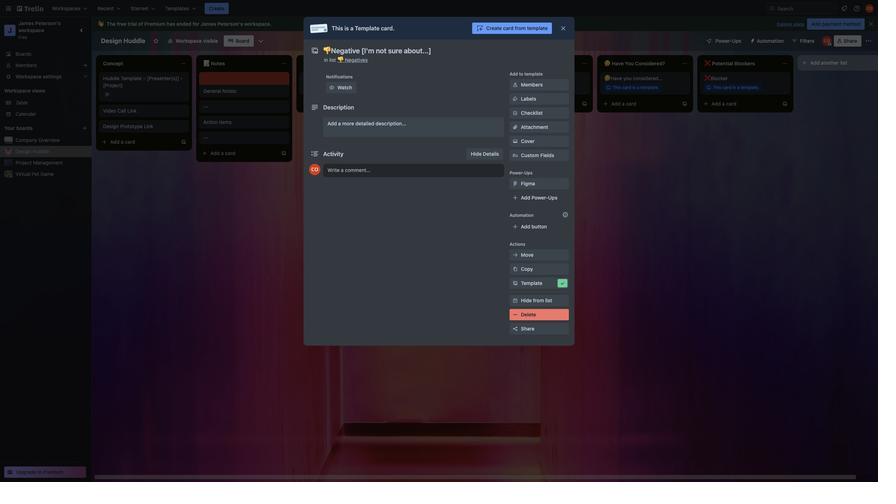 Task type: locate. For each thing, give the bounding box(es) containing it.
2 vertical spatial ups
[[548, 195, 558, 201]]

sm image inside delete link
[[512, 311, 519, 318]]

a inside add a more detailed description… link
[[338, 120, 341, 126]]

from inside button
[[515, 25, 526, 31]]

add a card button
[[299, 98, 379, 109], [500, 98, 579, 109], [600, 98, 679, 109], [701, 98, 780, 109], [99, 136, 178, 148], [199, 148, 278, 159]]

2 vertical spatial template
[[521, 280, 543, 286]]

sm image right the power-ups 'button'
[[747, 35, 757, 45]]

james inside james peterson's workspace free
[[18, 20, 34, 26]]

1 vertical spatial template
[[525, 71, 543, 77]]

sm image
[[747, 35, 757, 45], [512, 81, 519, 88], [328, 84, 335, 91], [512, 109, 519, 117], [512, 266, 519, 273]]

add
[[812, 21, 821, 27], [811, 60, 820, 66], [510, 71, 518, 77], [311, 101, 320, 107], [511, 101, 521, 107], [612, 101, 621, 107], [712, 101, 721, 107], [328, 120, 337, 126], [110, 139, 120, 145], [210, 150, 220, 156], [521, 195, 531, 201], [521, 224, 531, 230]]

1 vertical spatial design huddle
[[16, 148, 49, 154]]

sm image inside automation button
[[747, 35, 757, 45]]

2 horizontal spatial huddle
[[124, 37, 145, 44]]

your boards with 4 items element
[[4, 124, 71, 132]]

0 horizontal spatial members link
[[0, 60, 92, 71]]

link for video call link
[[127, 108, 137, 114]]

0 vertical spatial template
[[527, 25, 548, 31]]

a down 🙋question [what about...?]
[[537, 85, 539, 90]]

template. for really
[[340, 85, 359, 90]]

0 vertical spatial -- link
[[203, 103, 285, 110]]

sm image for checklist
[[512, 109, 519, 117]]

add left description
[[311, 101, 320, 107]]

add left another
[[811, 60, 820, 66]]

huddle up [project]
[[103, 75, 119, 81]]

fields
[[541, 152, 554, 158]]

company
[[16, 137, 37, 143]]

ups left automation button
[[732, 38, 742, 44]]

ended
[[177, 21, 191, 27]]

workspace
[[244, 21, 270, 27], [18, 27, 44, 33]]

1 horizontal spatial power-
[[532, 195, 548, 201]]

0 vertical spatial members link
[[0, 60, 92, 71]]

boards
[[16, 51, 32, 57]]

automation inside button
[[757, 38, 784, 44]]

add a card for 'add a card' button underneath watch button
[[311, 101, 336, 107]]

0 vertical spatial power-ups
[[716, 38, 742, 44]]

power-ups inside 'button'
[[716, 38, 742, 44]]

0 vertical spatial --
[[203, 103, 208, 109]]

this down the "🤔have"
[[613, 85, 621, 90]]

0 horizontal spatial hide
[[471, 151, 482, 157]]

🙋question [what about...?] link
[[504, 75, 586, 82]]

Search field
[[775, 3, 837, 14]]

0 vertical spatial to
[[519, 71, 524, 77]]

add a card down design prototype link
[[110, 139, 135, 145]]

add a card button up checklist
[[500, 98, 579, 109]]

a down really
[[336, 85, 339, 90]]

james up the free on the left top
[[18, 20, 34, 26]]

1 vertical spatial ups
[[525, 170, 533, 176]]

workspace
[[176, 38, 202, 44], [4, 88, 31, 94]]

is up in list 👎 negatives
[[345, 25, 349, 31]]

create from template… image for 'add a card' button underneath ❌blocker "link"
[[783, 101, 788, 107]]

create from template… image
[[582, 101, 588, 107], [783, 101, 788, 107], [181, 139, 186, 145], [281, 150, 287, 156]]

overview
[[38, 137, 60, 143]]

0 horizontal spatial christina overa (christinaovera) image
[[822, 36, 832, 46]]

0 horizontal spatial to
[[37, 469, 42, 475]]

copy
[[521, 266, 533, 272]]

0 vertical spatial share button
[[834, 35, 862, 47]]

sm image left copy on the bottom right of the page
[[512, 266, 519, 273]]

list inside hide from list link
[[546, 297, 553, 303]]

video call link link
[[103, 107, 185, 114]]

1 vertical spatial power-ups
[[510, 170, 533, 176]]

this
[[332, 25, 343, 31], [312, 85, 321, 90], [513, 85, 521, 90], [613, 85, 621, 90], [713, 85, 722, 90]]

from
[[515, 25, 526, 31], [533, 297, 544, 303]]

custom fields
[[521, 152, 554, 158]]

👍positive [i really liked...]
[[304, 75, 364, 81]]

banner
[[92, 17, 879, 31]]

-
[[181, 75, 183, 81], [203, 103, 206, 109], [206, 103, 208, 109], [203, 135, 206, 141], [206, 135, 208, 141]]

0 vertical spatial workspace
[[176, 38, 202, 44]]

this card is a template. down 🙋question [what about...?]
[[513, 85, 559, 90]]

share for rightmost share button
[[844, 38, 858, 44]]

hide up delete
[[521, 297, 532, 303]]

this card is a template. down ❌blocker "link"
[[713, 85, 760, 90]]

sm image for template
[[512, 280, 519, 287]]

is for 🤔have
[[633, 85, 636, 90]]

1 horizontal spatial huddle
[[103, 75, 119, 81]]

0 horizontal spatial power-ups
[[510, 170, 533, 176]]

1 horizontal spatial create
[[487, 25, 502, 31]]

add a card down watch button
[[311, 101, 336, 107]]

is down 👍positive [i really liked...]
[[332, 85, 335, 90]]

power-
[[716, 38, 732, 44], [510, 170, 525, 176], [532, 195, 548, 201]]

1 vertical spatial workspace
[[4, 88, 31, 94]]

0 vertical spatial workspace
[[244, 21, 270, 27]]

to left [what
[[519, 71, 524, 77]]

premium right of at the top of page
[[144, 21, 166, 27]]

0 vertical spatial huddle
[[124, 37, 145, 44]]

0 horizontal spatial from
[[515, 25, 526, 31]]

design up "project"
[[16, 148, 31, 154]]

add a card
[[311, 101, 336, 107], [511, 101, 536, 107], [612, 101, 637, 107], [712, 101, 737, 107], [110, 139, 135, 145], [210, 150, 236, 156]]

1 horizontal spatial design huddle
[[101, 37, 145, 44]]

sm image inside cover link
[[512, 138, 519, 145]]

of
[[138, 21, 143, 27]]

card.
[[381, 25, 395, 31]]

calendar
[[16, 111, 36, 117]]

1 vertical spatial huddle
[[103, 75, 119, 81]]

0 horizontal spatial huddle
[[33, 148, 49, 154]]

custom fields button
[[510, 152, 569, 159]]

0 horizontal spatial power-
[[510, 170, 525, 176]]

this card is a template. down 🤔have you considered...
[[613, 85, 660, 90]]

workspace for workspace views
[[4, 88, 31, 94]]

1 vertical spatial workspace
[[18, 27, 44, 33]]

power-ups
[[716, 38, 742, 44], [510, 170, 533, 176]]

design huddle inside board name text box
[[101, 37, 145, 44]]

add a card down '❌blocker'
[[712, 101, 737, 107]]

another
[[821, 60, 840, 66]]

1 horizontal spatial workspace
[[176, 38, 202, 44]]

2 this card is a template. from the left
[[513, 85, 559, 90]]

share for left share button
[[521, 326, 535, 332]]

a down '❌blocker'
[[723, 101, 725, 107]]

premium
[[144, 21, 166, 27], [43, 469, 63, 475]]

share down delete
[[521, 326, 535, 332]]

0 horizontal spatial design huddle
[[16, 148, 49, 154]]

0 vertical spatial ups
[[732, 38, 742, 44]]

card inside button
[[503, 25, 514, 31]]

1 vertical spatial hide
[[521, 297, 532, 303]]

this down 👍positive
[[312, 85, 321, 90]]

power-ups button
[[702, 35, 746, 47]]

add to template
[[510, 71, 543, 77]]

template. for considered...
[[641, 85, 660, 90]]

negatives
[[345, 57, 368, 63]]

workspace inside james peterson's workspace free
[[18, 27, 44, 33]]

sm image inside the checklist link
[[512, 109, 519, 117]]

1 this card is a template. from the left
[[312, 85, 359, 90]]

attachment
[[521, 124, 548, 130]]

workspace visible
[[176, 38, 218, 44]]

sm image for delete
[[512, 311, 519, 318]]

a down 👍positive
[[321, 101, 324, 107]]

this is a template card.
[[332, 25, 395, 31]]

0 vertical spatial hide
[[471, 151, 482, 157]]

sm image inside watch button
[[328, 84, 335, 91]]

add a card for 'add a card' button underneath design prototype link link on the left top of page
[[110, 139, 135, 145]]

1 vertical spatial --
[[203, 135, 208, 141]]

workspace down the "👋 the free trial of premium has ended for james peterson's workspace ."
[[176, 38, 202, 44]]

link right call
[[127, 108, 137, 114]]

Board name text field
[[97, 35, 149, 47]]

delete
[[521, 311, 536, 317]]

to right upgrade
[[37, 469, 42, 475]]

2 vertical spatial huddle
[[33, 148, 49, 154]]

0 horizontal spatial automation
[[510, 213, 534, 218]]

[project]
[[103, 82, 123, 88]]

1 vertical spatial share button
[[510, 323, 569, 334]]

peterson's up boards link
[[35, 20, 61, 26]]

hide left details
[[471, 151, 482, 157]]

add a card down you
[[612, 101, 637, 107]]

is for 👍positive
[[332, 85, 335, 90]]

0 vertical spatial create
[[209, 5, 225, 11]]

0 horizontal spatial list
[[330, 57, 336, 63]]

add another list button
[[798, 55, 879, 71]]

2 vertical spatial design
[[16, 148, 31, 154]]

liked...]
[[347, 75, 364, 81]]

add left [what
[[510, 71, 518, 77]]

1 horizontal spatial from
[[533, 297, 544, 303]]

share down the method
[[844, 38, 858, 44]]

sm image inside hide from list link
[[512, 297, 519, 304]]

huddle template :: [presenter(s)] - [project]
[[103, 75, 183, 88]]

huddle down trial
[[124, 37, 145, 44]]

a down ❌blocker "link"
[[737, 85, 740, 90]]

explore
[[777, 22, 793, 27]]

christina overa (christinaovera) image
[[309, 164, 321, 175]]

3 this card is a template. from the left
[[613, 85, 660, 90]]

members
[[16, 62, 37, 68], [521, 82, 543, 88]]

1 vertical spatial power-
[[510, 170, 525, 176]]

1 vertical spatial to
[[37, 469, 42, 475]]

share button down delete link
[[510, 323, 569, 334]]

this for 🤔have
[[613, 85, 621, 90]]

automation up add button
[[510, 213, 534, 218]]

list right in in the left of the page
[[330, 57, 336, 63]]

1 vertical spatial christina overa (christinaovera) image
[[822, 36, 832, 46]]

primary element
[[0, 0, 879, 17]]

template.
[[340, 85, 359, 90], [540, 85, 559, 90], [641, 85, 660, 90], [741, 85, 760, 90]]

1 horizontal spatial list
[[546, 297, 553, 303]]

1 vertical spatial create
[[487, 25, 502, 31]]

design huddle down free
[[101, 37, 145, 44]]

christina overa (christinaovera) image
[[866, 4, 874, 13], [822, 36, 832, 46]]

workspace up table
[[4, 88, 31, 94]]

this for 🙋question
[[513, 85, 521, 90]]

sm image inside move link
[[512, 251, 519, 258]]

workspace inside button
[[176, 38, 202, 44]]

create from template… image for 'add a card' button over checklist
[[582, 101, 588, 107]]

christina overa (christinaovera) image down payment
[[822, 36, 832, 46]]

0 vertical spatial christina overa (christinaovera) image
[[866, 4, 874, 13]]

workspace up customize views icon
[[244, 21, 270, 27]]

premium right upgrade
[[43, 469, 63, 475]]

1 horizontal spatial james
[[201, 21, 216, 27]]

1 horizontal spatial christina overa (christinaovera) image
[[866, 4, 874, 13]]

create card from template button
[[472, 23, 552, 34]]

design prototype link
[[103, 123, 153, 129]]

add a card button down ❌blocker "link"
[[701, 98, 780, 109]]

template left card.
[[355, 25, 380, 31]]

1 horizontal spatial peterson's
[[218, 21, 243, 27]]

1 vertical spatial premium
[[43, 469, 63, 475]]

2 -- from the top
[[203, 135, 208, 141]]

list up delete link
[[546, 297, 553, 303]]

power- inside 'button'
[[716, 38, 732, 44]]

company overview
[[16, 137, 60, 143]]

design inside "link"
[[16, 148, 31, 154]]

template. down "considered..."
[[641, 85, 660, 90]]

link
[[127, 108, 137, 114], [144, 123, 153, 129]]

huddle up project management on the left of page
[[33, 148, 49, 154]]

-- link down action items link
[[203, 134, 285, 141]]

table
[[16, 100, 28, 106]]

2 horizontal spatial ups
[[732, 38, 742, 44]]

sm image down [i at top left
[[328, 84, 335, 91]]

members down boards
[[16, 62, 37, 68]]

sm image down add to template
[[512, 81, 519, 88]]

4 this card is a template. from the left
[[713, 85, 760, 90]]

board
[[236, 38, 250, 44]]

2 horizontal spatial template
[[521, 280, 543, 286]]

link down video call link link
[[144, 123, 153, 129]]

design down the
[[101, 37, 122, 44]]

-- down the action
[[203, 135, 208, 141]]

1 vertical spatial link
[[144, 123, 153, 129]]

0 horizontal spatial james
[[18, 20, 34, 26]]

james right for
[[201, 21, 216, 27]]

-- up the action
[[203, 103, 208, 109]]

boards
[[16, 125, 33, 131]]

--
[[203, 103, 208, 109], [203, 135, 208, 141]]

1 horizontal spatial workspace
[[244, 21, 270, 27]]

🤔have you considered...
[[605, 75, 663, 81]]

explore plans button
[[777, 20, 805, 29]]

template
[[355, 25, 380, 31], [121, 75, 142, 81], [521, 280, 543, 286]]

-- link down the general notes: link
[[203, 103, 285, 110]]

design
[[101, 37, 122, 44], [103, 123, 119, 129], [16, 148, 31, 154]]

1 template. from the left
[[340, 85, 359, 90]]

a up checklist
[[522, 101, 525, 107]]

your
[[4, 125, 15, 131]]

3 template. from the left
[[641, 85, 660, 90]]

description…
[[376, 120, 406, 126]]

virtual
[[16, 171, 30, 177]]

add down action items
[[210, 150, 220, 156]]

hide
[[471, 151, 482, 157], [521, 297, 532, 303]]

create inside create button
[[209, 5, 225, 11]]

0 horizontal spatial workspace
[[18, 27, 44, 33]]

0 vertical spatial share
[[844, 38, 858, 44]]

design inside board name text box
[[101, 37, 122, 44]]

considered...
[[633, 75, 663, 81]]

add a card for 'add a card' button under action items link
[[210, 150, 236, 156]]

banner containing 👋
[[92, 17, 879, 31]]

star or unstar board image
[[153, 38, 159, 44]]

create from template… image for 'add a card' button underneath design prototype link link on the left top of page
[[181, 139, 186, 145]]

1 vertical spatial -- link
[[203, 134, 285, 141]]

template inside button
[[527, 25, 548, 31]]

1 vertical spatial template
[[121, 75, 142, 81]]

huddle inside "link"
[[33, 148, 49, 154]]

1 horizontal spatial hide
[[521, 297, 532, 303]]

add a more detailed description…
[[328, 120, 406, 126]]

template. down 🙋question [what about...?] link
[[540, 85, 559, 90]]

share button down the method
[[834, 35, 862, 47]]

christina overa (christinaovera) image right 'open information menu' image
[[866, 4, 874, 13]]

is down ❌blocker "link"
[[733, 85, 736, 90]]

design huddle inside design huddle "link"
[[16, 148, 49, 154]]

[what
[[532, 75, 546, 81]]

1 horizontal spatial share
[[844, 38, 858, 44]]

0 vertical spatial premium
[[144, 21, 166, 27]]

james inside banner
[[201, 21, 216, 27]]

1 horizontal spatial automation
[[757, 38, 784, 44]]

this down '❌blocker'
[[713, 85, 722, 90]]

plans
[[794, 22, 805, 27]]

a down you
[[622, 101, 625, 107]]

1 horizontal spatial premium
[[144, 21, 166, 27]]

is for 🙋question
[[532, 85, 536, 90]]

template down copy on the bottom right of the page
[[521, 280, 543, 286]]

0 vertical spatial template
[[355, 25, 380, 31]]

2 horizontal spatial list
[[841, 60, 848, 66]]

1 vertical spatial design
[[103, 123, 119, 129]]

0 vertical spatial from
[[515, 25, 526, 31]]

you
[[624, 75, 632, 81]]

0 horizontal spatial template
[[121, 75, 142, 81]]

members down 🙋question [what about...?]
[[521, 82, 543, 88]]

create inside create card from template button
[[487, 25, 502, 31]]

add a card button down 🤔have you considered... link
[[600, 98, 679, 109]]

sm image inside copy link
[[512, 266, 519, 273]]

1 vertical spatial share
[[521, 326, 535, 332]]

is down 🤔have you considered...
[[633, 85, 636, 90]]

list for hide from list
[[546, 297, 553, 303]]

design huddle down the company overview
[[16, 148, 49, 154]]

0 horizontal spatial link
[[127, 108, 137, 114]]

huddle
[[124, 37, 145, 44], [103, 75, 119, 81], [33, 148, 49, 154]]

design down video
[[103, 123, 119, 129]]

in
[[324, 57, 328, 63]]

add a card up checklist
[[511, 101, 536, 107]]

this card is a template. down 👍positive [i really liked...]
[[312, 85, 359, 90]]

0 vertical spatial members
[[16, 62, 37, 68]]

sm image left checklist
[[512, 109, 519, 117]]

add left "button"
[[521, 224, 531, 230]]

general notes:
[[203, 88, 237, 94]]

a left the more
[[338, 120, 341, 126]]

None text field
[[320, 44, 553, 57]]

members link down boards
[[0, 60, 92, 71]]

this down 🙋question
[[513, 85, 521, 90]]

0 notifications image
[[840, 4, 849, 13]]

1 horizontal spatial link
[[144, 123, 153, 129]]

a down items
[[221, 150, 224, 156]]

workspace up the free on the left top
[[18, 27, 44, 33]]

0 vertical spatial design
[[101, 37, 122, 44]]

add button button
[[510, 221, 569, 232]]

automation down explore
[[757, 38, 784, 44]]

peterson's up board link
[[218, 21, 243, 27]]

0 horizontal spatial create
[[209, 5, 225, 11]]

create from template… image for 'add a card' button under action items link
[[281, 150, 287, 156]]

method
[[843, 21, 861, 27]]

add payment method
[[812, 21, 861, 27]]

list inside add another list button
[[841, 60, 848, 66]]

0 horizontal spatial share button
[[510, 323, 569, 334]]

sm image
[[512, 95, 519, 102], [512, 138, 519, 145], [512, 180, 519, 187], [512, 251, 519, 258], [512, 280, 519, 287], [559, 280, 566, 287], [512, 297, 519, 304], [512, 311, 519, 318]]

0 vertical spatial design huddle
[[101, 37, 145, 44]]

james
[[18, 20, 34, 26], [201, 21, 216, 27]]

add a card down items
[[210, 150, 236, 156]]

ups up add button button
[[548, 195, 558, 201]]

0 vertical spatial automation
[[757, 38, 784, 44]]

2 template. from the left
[[540, 85, 559, 90]]

automation
[[757, 38, 784, 44], [510, 213, 534, 218]]

1 -- link from the top
[[203, 103, 285, 110]]

1 horizontal spatial members
[[521, 82, 543, 88]]

detailed
[[356, 120, 374, 126]]

the
[[107, 21, 116, 27]]

sm image inside 'labels' link
[[512, 95, 519, 102]]

0 horizontal spatial premium
[[43, 469, 63, 475]]

-- for second "--" link from the bottom of the page
[[203, 103, 208, 109]]

watch
[[338, 84, 352, 90]]

1 horizontal spatial to
[[519, 71, 524, 77]]

1 vertical spatial members link
[[510, 79, 569, 90]]

0 vertical spatial link
[[127, 108, 137, 114]]

2 horizontal spatial power-
[[716, 38, 732, 44]]

list
[[330, 57, 336, 63], [841, 60, 848, 66], [546, 297, 553, 303]]

ups up figma
[[525, 170, 533, 176]]

template left ::
[[121, 75, 142, 81]]

0 horizontal spatial peterson's
[[35, 20, 61, 26]]

.
[[270, 21, 272, 27]]

1 -- from the top
[[203, 103, 208, 109]]

company overview link
[[16, 137, 88, 144]]

1 horizontal spatial power-ups
[[716, 38, 742, 44]]

0 horizontal spatial share
[[521, 326, 535, 332]]



Task type: describe. For each thing, give the bounding box(es) containing it.
sm image for cover
[[512, 138, 519, 145]]

checklist link
[[510, 107, 569, 119]]

action items link
[[203, 119, 285, 126]]

premium inside banner
[[144, 21, 166, 27]]

design huddle link
[[16, 148, 88, 155]]

add power-ups
[[521, 195, 558, 201]]

search image
[[770, 6, 775, 11]]

a up 👎 negatives link
[[351, 25, 354, 31]]

hide from list
[[521, 297, 553, 303]]

4 template. from the left
[[741, 85, 760, 90]]

add left labels
[[511, 101, 521, 107]]

action
[[203, 119, 218, 125]]

description
[[323, 104, 354, 111]]

this for 👍positive
[[312, 85, 321, 90]]

0 horizontal spatial members
[[16, 62, 37, 68]]

1 vertical spatial from
[[533, 297, 544, 303]]

sm image for labels
[[512, 95, 519, 102]]

design prototype link link
[[103, 123, 185, 130]]

- inside huddle template :: [presenter(s)] - [project]
[[181, 75, 183, 81]]

hide for hide from list
[[521, 297, 532, 303]]

sm image for figma
[[512, 180, 519, 187]]

create from template… image
[[682, 101, 688, 107]]

[i
[[329, 75, 332, 81]]

👋 the free trial of premium has ended for james peterson's workspace .
[[97, 21, 272, 27]]

custom
[[521, 152, 539, 158]]

figma
[[521, 180, 535, 186]]

copy link
[[510, 263, 569, 275]]

huddle inside board name text box
[[124, 37, 145, 44]]

🙋question
[[504, 75, 531, 81]]

create for create
[[209, 5, 225, 11]]

template button
[[510, 278, 569, 289]]

james peterson's workspace link
[[18, 20, 62, 33]]

👎
[[337, 57, 344, 63]]

pet
[[32, 171, 39, 177]]

👍positive [i really liked...] link
[[304, 75, 386, 82]]

👎 negatives link
[[337, 57, 368, 63]]

to for template
[[519, 71, 524, 77]]

project management link
[[16, 159, 88, 166]]

game
[[41, 171, 54, 177]]

add a card for 'add a card' button under 🤔have you considered... link
[[612, 101, 637, 107]]

create for create card from template
[[487, 25, 502, 31]]

sm image for watch
[[328, 84, 335, 91]]

project management
[[16, 160, 63, 166]]

labels link
[[510, 93, 569, 105]]

sm image for move
[[512, 251, 519, 258]]

a down 🤔have you considered...
[[637, 85, 640, 90]]

add a card button down design prototype link link on the left top of page
[[99, 136, 178, 148]]

hide for hide details
[[471, 151, 482, 157]]

workspace views
[[4, 88, 45, 94]]

this card is a template. for [what
[[513, 85, 559, 90]]

design for design huddle "link"
[[16, 148, 31, 154]]

table link
[[16, 99, 88, 106]]

action items
[[203, 119, 232, 125]]

Write a comment text field
[[323, 164, 504, 177]]

hide from list link
[[510, 295, 569, 306]]

add a more detailed description… link
[[323, 117, 504, 137]]

payment
[[822, 21, 842, 27]]

notes:
[[222, 88, 237, 94]]

add down '❌blocker'
[[712, 101, 721, 107]]

👋
[[97, 21, 104, 27]]

video call link
[[103, 108, 137, 114]]

2 vertical spatial power-
[[532, 195, 548, 201]]

add button
[[521, 224, 547, 230]]

2 -- link from the top
[[203, 134, 285, 141]]

design for design prototype link link on the left top of page
[[103, 123, 119, 129]]

-- for 2nd "--" link from the top of the page
[[203, 135, 208, 141]]

sm image for copy
[[512, 266, 519, 273]]

workspace inside banner
[[244, 21, 270, 27]]

upgrade
[[16, 469, 36, 475]]

james peterson's workspace free
[[18, 20, 62, 40]]

ups inside 'button'
[[732, 38, 742, 44]]

this card is a template. for [i
[[312, 85, 359, 90]]

boards link
[[0, 48, 92, 60]]

add another list
[[811, 60, 848, 66]]

watch button
[[326, 82, 357, 93]]

list for add another list
[[841, 60, 848, 66]]

sm image for automation
[[747, 35, 757, 45]]

actions
[[510, 242, 526, 247]]

j link
[[4, 25, 16, 36]]

items
[[219, 119, 232, 125]]

this card is a template. for you
[[613, 85, 660, 90]]

j
[[8, 26, 12, 34]]

[presenter(s)]
[[147, 75, 179, 81]]

sm image for members
[[512, 81, 519, 88]]

cover link
[[510, 136, 569, 147]]

has
[[167, 21, 175, 27]]

peterson's inside james peterson's workspace free
[[35, 20, 61, 26]]

add board image
[[82, 125, 88, 131]]

add left the more
[[328, 120, 337, 126]]

template inside huddle template :: [presenter(s)] - [project]
[[121, 75, 142, 81]]

cover
[[521, 138, 535, 144]]

add left payment
[[812, 21, 821, 27]]

this up 👎
[[332, 25, 343, 31]]

button
[[532, 224, 547, 230]]

add down figma
[[521, 195, 531, 201]]

add down the "🤔have"
[[612, 101, 621, 107]]

add a card button down watch button
[[299, 98, 379, 109]]

create button
[[205, 3, 229, 14]]

add payment method button
[[808, 18, 865, 30]]

huddle inside huddle template :: [presenter(s)] - [project]
[[103, 75, 119, 81]]

really
[[334, 75, 346, 81]]

explore plans
[[777, 22, 805, 27]]

labels
[[521, 96, 537, 102]]

1 horizontal spatial members link
[[510, 79, 569, 90]]

🤔have
[[605, 75, 622, 81]]

🙋question [what about...?]
[[504, 75, 569, 81]]

wave image
[[97, 21, 104, 27]]

1 vertical spatial automation
[[510, 213, 534, 218]]

add a card for 'add a card' button underneath ❌blocker "link"
[[712, 101, 737, 107]]

free
[[117, 21, 126, 27]]

workspace for workspace visible
[[176, 38, 202, 44]]

1 horizontal spatial ups
[[548, 195, 558, 201]]

a down design prototype link
[[121, 139, 124, 145]]

huddle template :: [presenter(s)] - [project] link
[[103, 75, 185, 89]]

1 horizontal spatial share button
[[834, 35, 862, 47]]

general
[[203, 88, 221, 94]]

to for premium
[[37, 469, 42, 475]]

::
[[143, 75, 146, 81]]

customize views image
[[257, 37, 264, 44]]

management
[[33, 160, 63, 166]]

filters
[[800, 38, 815, 44]]

link for design prototype link
[[144, 123, 153, 129]]

show menu image
[[866, 37, 873, 44]]

workspace visible button
[[163, 35, 222, 47]]

sm image for hide from list
[[512, 297, 519, 304]]

general notes: link
[[203, 88, 285, 95]]

free
[[18, 35, 27, 40]]

add a card button down action items link
[[199, 148, 278, 159]]

upgrade to premium
[[16, 469, 63, 475]]

video
[[103, 108, 116, 114]]

1 vertical spatial members
[[521, 82, 543, 88]]

prototype
[[120, 123, 143, 129]]

details
[[483, 151, 499, 157]]

add down design prototype link
[[110, 139, 120, 145]]

template. for about...?]
[[540, 85, 559, 90]]

call
[[118, 108, 126, 114]]

🤔have you considered... link
[[605, 75, 686, 82]]

open information menu image
[[854, 5, 861, 12]]

move link
[[510, 249, 569, 261]]

in list 👎 negatives
[[324, 57, 368, 63]]

👍positive
[[304, 75, 328, 81]]

template inside button
[[521, 280, 543, 286]]



Task type: vqa. For each thing, say whether or not it's contained in the screenshot.
add icon
no



